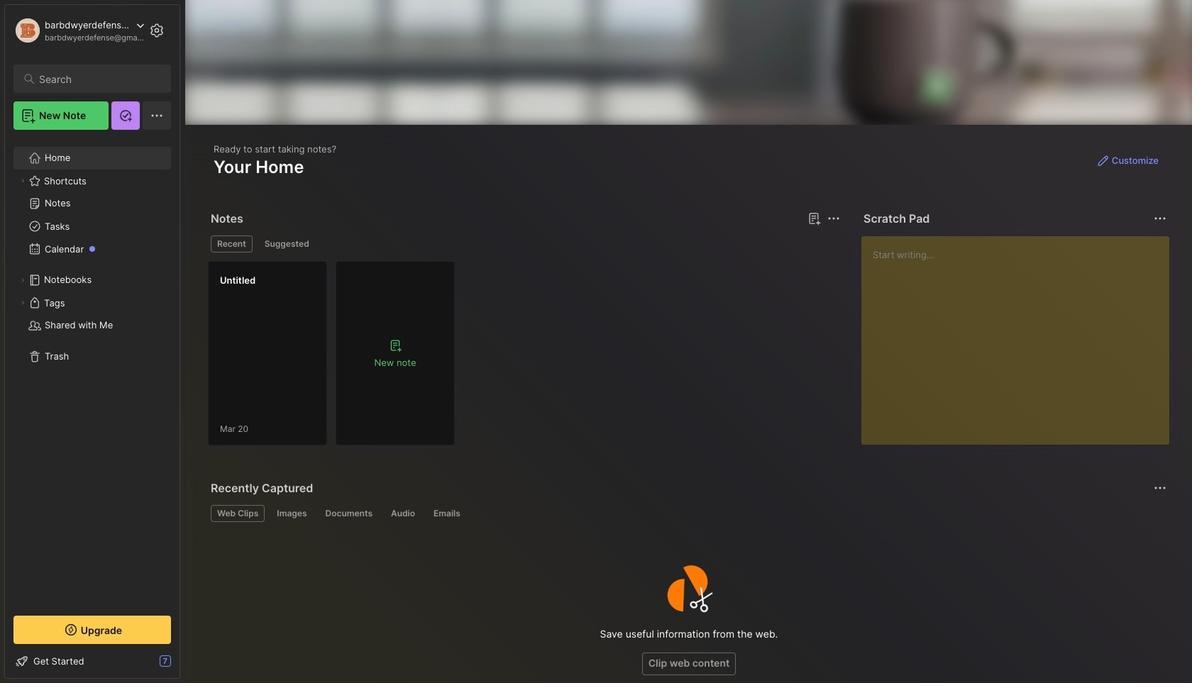 Task type: locate. For each thing, give the bounding box(es) containing it.
more actions image
[[1152, 210, 1169, 227], [1152, 480, 1169, 497]]

2 tab list from the top
[[211, 505, 1165, 522]]

0 vertical spatial tab list
[[211, 236, 838, 253]]

none search field inside main element
[[39, 70, 158, 87]]

tab
[[211, 236, 252, 253], [258, 236, 316, 253], [211, 505, 265, 522], [271, 505, 313, 522], [319, 505, 379, 522], [385, 505, 422, 522], [427, 505, 467, 522]]

More actions field
[[1150, 209, 1170, 229], [1150, 478, 1170, 498]]

Account field
[[13, 16, 145, 45]]

1 vertical spatial more actions field
[[1150, 478, 1170, 498]]

more actions image for second more actions field
[[1152, 480, 1169, 497]]

more actions image for 1st more actions field from the top of the page
[[1152, 210, 1169, 227]]

0 vertical spatial more actions image
[[1152, 210, 1169, 227]]

1 more actions image from the top
[[1152, 210, 1169, 227]]

Start writing… text field
[[873, 236, 1169, 434]]

0 vertical spatial more actions field
[[1150, 209, 1170, 229]]

1 vertical spatial tab list
[[211, 505, 1165, 522]]

None search field
[[39, 70, 158, 87]]

1 more actions field from the top
[[1150, 209, 1170, 229]]

tree
[[5, 138, 180, 603]]

1 tab list from the top
[[211, 236, 838, 253]]

1 vertical spatial more actions image
[[1152, 480, 1169, 497]]

tab list
[[211, 236, 838, 253], [211, 505, 1165, 522]]

expand tags image
[[18, 299, 27, 307]]

2 more actions image from the top
[[1152, 480, 1169, 497]]

row group
[[208, 261, 463, 454]]



Task type: describe. For each thing, give the bounding box(es) containing it.
expand notebooks image
[[18, 276, 27, 285]]

tree inside main element
[[5, 138, 180, 603]]

Help and Learning task checklist field
[[5, 650, 180, 673]]

main element
[[0, 0, 185, 683]]

2 more actions field from the top
[[1150, 478, 1170, 498]]

Search text field
[[39, 72, 158, 86]]

settings image
[[148, 22, 165, 39]]

click to collapse image
[[179, 657, 190, 674]]



Task type: vqa. For each thing, say whether or not it's contained in the screenshot.
"What'S New" field
no



